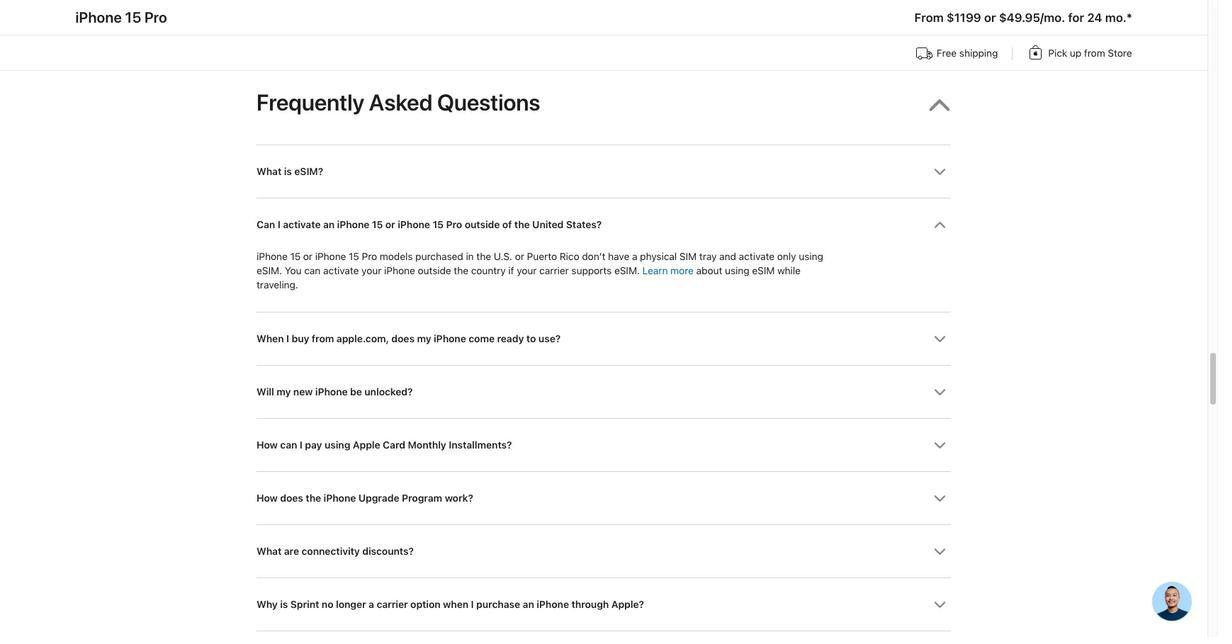 Task type: locate. For each thing, give the bounding box(es) containing it.
can left pay
[[280, 440, 297, 451]]

your
[[362, 265, 382, 277], [517, 265, 537, 277]]

activate up esim
[[739, 251, 775, 262]]

pro up purchased
[[446, 219, 462, 230]]

2 horizontal spatial activate
[[739, 251, 775, 262]]

list item containing can i activate an iphone 15 or iphone 15 pro outside of the united states?
[[257, 198, 952, 312]]

/mo.
[[1041, 11, 1066, 25]]

1 vertical spatial carrier
[[377, 599, 408, 611]]

how inside dropdown button
[[257, 440, 278, 451]]

0 vertical spatial list item
[[257, 198, 952, 312]]

chevrondown image inside what are connectivity discounts? 'dropdown button'
[[935, 546, 947, 558]]

chevrondown image for does
[[935, 333, 947, 345]]

0 vertical spatial list
[[76, 43, 1133, 67]]

the
[[515, 219, 530, 230], [477, 251, 491, 262], [454, 265, 469, 277], [306, 493, 321, 504]]

for
[[1069, 11, 1085, 25]]

chevrondown image inside the 'can i activate an iphone 15 or iphone 15 pro outside of the united states?' dropdown button
[[935, 219, 947, 231]]

from
[[915, 11, 944, 25]]

a
[[632, 251, 638, 262], [369, 599, 374, 611]]

what left esim?
[[257, 166, 282, 177]]

is
[[284, 166, 292, 177], [280, 599, 288, 611]]

1 vertical spatial does
[[280, 493, 303, 504]]

2 chevrondown image from the top
[[935, 440, 947, 452]]

how inside 'dropdown button'
[[257, 493, 278, 504]]

1 vertical spatial from
[[312, 333, 334, 345]]

1 vertical spatial outside
[[418, 265, 451, 277]]

1 vertical spatial using
[[725, 265, 750, 277]]

using right only
[[799, 251, 824, 262]]

my right 'will'
[[277, 387, 291, 398]]

my
[[417, 333, 431, 345], [277, 387, 291, 398]]

0 vertical spatial can
[[304, 265, 321, 277]]

how
[[257, 440, 278, 451], [257, 493, 278, 504]]

only
[[778, 251, 797, 262]]

0 vertical spatial pro
[[446, 219, 462, 230]]

1 vertical spatial activate
[[739, 251, 775, 262]]

list
[[76, 43, 1133, 67], [257, 144, 952, 637]]

iphone 15 up purchased
[[398, 219, 444, 230]]

1 list item from the top
[[257, 198, 952, 312]]

1 vertical spatial can
[[280, 440, 297, 451]]

outside down purchased
[[418, 265, 451, 277]]

your down models
[[362, 265, 382, 277]]

an
[[323, 219, 335, 230], [523, 599, 534, 611]]

an right 'purchase'
[[523, 599, 534, 611]]

0 vertical spatial using
[[799, 251, 824, 262]]

3 chevrondown image from the top
[[935, 387, 947, 399]]

0 horizontal spatial can
[[280, 440, 297, 451]]

$49.95
[[1000, 11, 1041, 25]]

about
[[697, 265, 723, 277]]

don't
[[582, 251, 606, 262]]

using down and
[[725, 265, 750, 277]]

can i activate an iphone 15 or iphone 15 pro outside of the united states?
[[257, 219, 602, 230]]

24
[[1088, 11, 1103, 25]]

1 horizontal spatial can
[[304, 265, 321, 277]]

iphone
[[257, 251, 288, 262], [315, 251, 346, 262], [384, 265, 415, 277], [434, 333, 466, 345], [315, 387, 348, 398], [324, 493, 356, 504], [537, 599, 569, 611]]

a right longer
[[369, 599, 374, 611]]

iphone left models
[[315, 251, 346, 262]]

using inside dropdown button
[[325, 440, 351, 451]]

can i activate an iphone 15 or iphone 15 pro outside of the united states? button
[[257, 198, 952, 251]]

purchased
[[416, 251, 464, 262]]

iphone 15 or iphone 15 pro models purchased in the u.s. or puerto rico don't have a physical sim tray and activate only using esim. you can activate your iphone outside the country if your carrier supports esim.
[[257, 251, 824, 277]]

using inside the about using esim while traveling.
[[725, 265, 750, 277]]

the inside dropdown button
[[515, 219, 530, 230]]

iphone 15 pro
[[76, 9, 167, 26]]

1 vertical spatial an
[[523, 599, 534, 611]]

country
[[471, 265, 506, 277]]

2 15 from the left
[[349, 251, 359, 262]]

3 chevrondown image from the top
[[935, 493, 947, 505]]

0 vertical spatial what
[[257, 166, 282, 177]]

models
[[380, 251, 413, 262]]

0 horizontal spatial an
[[323, 219, 335, 230]]

can right "you" at left top
[[304, 265, 321, 277]]

1 horizontal spatial pro
[[446, 219, 462, 230]]

learn
[[643, 265, 668, 277]]

is inside the what is esim? dropdown button
[[284, 166, 292, 177]]

1 chevrondown image from the top
[[935, 219, 947, 231]]

1 horizontal spatial an
[[523, 599, 534, 611]]

0 horizontal spatial using
[[325, 440, 351, 451]]

5 chevrondown image from the top
[[935, 599, 947, 611]]

what inside 'dropdown button'
[[257, 546, 282, 557]]

using
[[799, 251, 824, 262], [725, 265, 750, 277], [325, 440, 351, 451]]

1 esim. from the left
[[257, 265, 282, 277]]

2 iphone 15 from the left
[[398, 219, 444, 230]]

does right apple.com,
[[392, 333, 415, 345]]

1 vertical spatial what
[[257, 546, 282, 557]]

what is esim?
[[257, 166, 323, 177]]

2 what from the top
[[257, 546, 282, 557]]

the down in
[[454, 265, 469, 277]]

iphone left come
[[434, 333, 466, 345]]

pro left models
[[362, 251, 377, 262]]

upgrade
[[359, 493, 400, 504]]

pro inside dropdown button
[[446, 219, 462, 230]]

15 left models
[[349, 251, 359, 262]]

what for what are connectivity discounts?
[[257, 546, 282, 557]]

carrier left the option
[[377, 599, 408, 611]]

chevrondown image inside the what is esim? dropdown button
[[935, 166, 947, 178]]

or
[[985, 11, 997, 25], [386, 219, 395, 230], [303, 251, 313, 262], [515, 251, 525, 262]]

my left come
[[417, 333, 431, 345]]

1 chevrondown image from the top
[[935, 166, 947, 178]]

chevrondown image inside how can i pay using apple card monthly installments? dropdown button
[[935, 440, 947, 452]]

the down pay
[[306, 493, 321, 504]]

free shipping
[[937, 48, 999, 59]]

a right have
[[632, 251, 638, 262]]

0 horizontal spatial does
[[280, 493, 303, 504]]

1 vertical spatial is
[[280, 599, 288, 611]]

0 horizontal spatial outside
[[418, 265, 451, 277]]

1 iphone 15 from the left
[[337, 219, 383, 230]]

1 vertical spatial pro
[[362, 251, 377, 262]]

does
[[392, 333, 415, 345], [280, 493, 303, 504]]

1 vertical spatial list
[[257, 144, 952, 637]]

0 horizontal spatial carrier
[[377, 599, 408, 611]]

4 chevrondown image from the top
[[935, 546, 947, 558]]

is for why
[[280, 599, 288, 611]]

1 horizontal spatial a
[[632, 251, 638, 262]]

what inside dropdown button
[[257, 166, 282, 177]]

2 vertical spatial using
[[325, 440, 351, 451]]

1 horizontal spatial does
[[392, 333, 415, 345]]

1 vertical spatial chevrondown image
[[935, 440, 947, 452]]

and
[[720, 251, 737, 262]]

2 chevrondown image from the top
[[935, 333, 947, 345]]

iphone 15
[[337, 219, 383, 230], [398, 219, 444, 230]]

1 horizontal spatial my
[[417, 333, 431, 345]]

is for what
[[284, 166, 292, 177]]

monthly
[[408, 440, 447, 451]]

iphone left be
[[315, 387, 348, 398]]

i left pay
[[300, 440, 303, 451]]

esim. down have
[[615, 265, 640, 277]]

list containing what is esim?
[[257, 144, 952, 637]]

0 horizontal spatial esim.
[[257, 265, 282, 277]]

0 horizontal spatial iphone 15
[[337, 219, 383, 230]]

esim. up the "traveling."
[[257, 265, 282, 277]]

2 horizontal spatial using
[[799, 251, 824, 262]]

0 horizontal spatial pro
[[362, 251, 377, 262]]

0 vertical spatial carrier
[[540, 265, 569, 277]]

frequently asked questions
[[257, 89, 541, 116]]

list item
[[257, 198, 952, 312], [257, 631, 952, 637]]

new
[[293, 387, 313, 398]]

outside
[[465, 219, 500, 230], [418, 265, 451, 277]]

0 vertical spatial how
[[257, 440, 278, 451]]

1 15 from the left
[[290, 251, 301, 262]]

iphone 15 up models
[[337, 219, 383, 230]]

an down esim?
[[323, 219, 335, 230]]

0 vertical spatial outside
[[465, 219, 500, 230]]

2 vertical spatial activate
[[323, 265, 359, 277]]

chevrondown image
[[935, 219, 947, 231], [935, 440, 947, 452], [935, 493, 947, 505]]

pro inside iphone 15 or iphone 15 pro models purchased in the u.s. or puerto rico don't have a physical sim tray and activate only using esim. you can activate your iphone outside the country if your carrier supports esim.
[[362, 251, 377, 262]]

2 how from the top
[[257, 493, 278, 504]]

can inside how can i pay using apple card monthly installments? dropdown button
[[280, 440, 297, 451]]

0 vertical spatial a
[[632, 251, 638, 262]]

1 vertical spatial my
[[277, 387, 291, 398]]

can
[[257, 219, 275, 230]]

0 horizontal spatial activate
[[283, 219, 321, 230]]

0 vertical spatial my
[[417, 333, 431, 345]]

chevrondown image inside why is sprint no longer a carrier option when i purchase an iphone through apple? dropdown button
[[935, 599, 947, 611]]

1 horizontal spatial using
[[725, 265, 750, 277]]

the right in
[[477, 251, 491, 262]]

1 what from the top
[[257, 166, 282, 177]]

activate right 'can'
[[283, 219, 321, 230]]

apple
[[353, 440, 380, 451]]

1 horizontal spatial 15
[[349, 251, 359, 262]]

0 horizontal spatial 15
[[290, 251, 301, 262]]

1 horizontal spatial from
[[1085, 48, 1106, 59]]

2 vertical spatial chevrondown image
[[935, 493, 947, 505]]

1 how from the top
[[257, 440, 278, 451]]

activate right "you" at left top
[[323, 265, 359, 277]]

0 vertical spatial activate
[[283, 219, 321, 230]]

from right "up"
[[1085, 48, 1106, 59]]

0 horizontal spatial a
[[369, 599, 374, 611]]

does up are
[[280, 493, 303, 504]]

apple.com,
[[337, 333, 389, 345]]

iphone inside "dropdown button"
[[434, 333, 466, 345]]

1 horizontal spatial iphone 15
[[398, 219, 444, 230]]

carrier inside dropdown button
[[377, 599, 408, 611]]

what left are
[[257, 546, 282, 557]]

1 horizontal spatial carrier
[[540, 265, 569, 277]]

from right buy
[[312, 333, 334, 345]]

up
[[1071, 48, 1082, 59]]

0 horizontal spatial my
[[277, 387, 291, 398]]

is inside why is sprint no longer a carrier option when i purchase an iphone through apple? dropdown button
[[280, 599, 288, 611]]

chevrondown image inside when i buy from apple.com, does my iphone come ready to use? "dropdown button"
[[935, 333, 947, 345]]

outside left of
[[465, 219, 500, 230]]

1 vertical spatial a
[[369, 599, 374, 611]]

1 vertical spatial list item
[[257, 631, 952, 637]]

i right when
[[471, 599, 474, 611]]

esim?
[[294, 166, 323, 177]]

iphone 15 pro link
[[76, 9, 167, 26]]

i
[[278, 219, 281, 230], [286, 333, 289, 345], [300, 440, 303, 451], [471, 599, 474, 611]]

u.s.
[[494, 251, 513, 262]]

1 vertical spatial how
[[257, 493, 278, 504]]

how for how can i pay using apple card monthly installments?
[[257, 440, 278, 451]]

0 vertical spatial chevrondown image
[[935, 219, 947, 231]]

why is sprint no longer a carrier option when i purchase an iphone through apple?
[[257, 599, 644, 611]]

what
[[257, 166, 282, 177], [257, 546, 282, 557]]

your right if
[[517, 265, 537, 277]]

0 horizontal spatial your
[[362, 265, 382, 277]]

when
[[257, 333, 284, 345]]

connectivity
[[302, 546, 360, 557]]

longer
[[336, 599, 366, 611]]

chevrondown image inside will my new iphone be unlocked? dropdown button
[[935, 387, 947, 399]]

0 horizontal spatial from
[[312, 333, 334, 345]]

chevrondown image
[[935, 166, 947, 178], [935, 333, 947, 345], [935, 387, 947, 399], [935, 546, 947, 558], [935, 599, 947, 611]]

card
[[383, 440, 406, 451]]

iphone left through
[[537, 599, 569, 611]]

$1199
[[947, 11, 982, 25]]

shipping
[[960, 48, 999, 59]]

using right pay
[[325, 440, 351, 451]]

0 vertical spatial does
[[392, 333, 415, 345]]

i left buy
[[286, 333, 289, 345]]

how for how does the iphone upgrade program work?
[[257, 493, 278, 504]]

1 horizontal spatial outside
[[465, 219, 500, 230]]

1 horizontal spatial your
[[517, 265, 537, 277]]

what are connectivity discounts? button
[[257, 526, 952, 578]]

0 vertical spatial is
[[284, 166, 292, 177]]

to
[[527, 333, 536, 345]]

pro
[[446, 219, 462, 230], [362, 251, 377, 262]]

is left esim?
[[284, 166, 292, 177]]

iphone left upgrade
[[324, 493, 356, 504]]

be
[[350, 387, 362, 398]]

1 horizontal spatial activate
[[323, 265, 359, 277]]

15 up "you" at left top
[[290, 251, 301, 262]]

pick up from store
[[1049, 48, 1133, 59]]

you
[[285, 265, 302, 277]]

is right "why" at the bottom left
[[280, 599, 288, 611]]

0 vertical spatial an
[[323, 219, 335, 230]]

carrier
[[540, 265, 569, 277], [377, 599, 408, 611]]

the right of
[[515, 219, 530, 230]]

chevrondown image for a
[[935, 599, 947, 611]]

1 horizontal spatial esim.
[[615, 265, 640, 277]]

chevrondown image inside how does the iphone upgrade program work? 'dropdown button'
[[935, 493, 947, 505]]

carrier down puerto
[[540, 265, 569, 277]]



Task type: vqa. For each thing, say whether or not it's contained in the screenshot.
outside to the right
yes



Task type: describe. For each thing, give the bounding box(es) containing it.
pick
[[1049, 48, 1068, 59]]

my inside dropdown button
[[277, 387, 291, 398]]

learn more
[[643, 265, 694, 277]]

iphone down models
[[384, 265, 415, 277]]

what is esim? button
[[257, 145, 952, 198]]

have
[[608, 251, 630, 262]]

will my new iphone be unlocked? button
[[257, 366, 952, 418]]

what are connectivity discounts?
[[257, 546, 414, 557]]

iphone inside 'dropdown button'
[[324, 493, 356, 504]]

of
[[503, 219, 512, 230]]

free
[[937, 48, 957, 59]]

are
[[284, 546, 299, 557]]

tray
[[700, 251, 717, 262]]

if
[[509, 265, 514, 277]]

program
[[402, 493, 443, 504]]

purchase
[[477, 599, 521, 611]]

2 list item from the top
[[257, 631, 952, 637]]

rico
[[560, 251, 580, 262]]

when i buy from apple.com, does my iphone come ready to use?
[[257, 333, 561, 345]]

ready
[[497, 333, 524, 345]]

i inside dropdown button
[[300, 440, 303, 451]]

how does the iphone upgrade program work? button
[[257, 472, 952, 525]]

option
[[411, 599, 441, 611]]

unlocked?
[[365, 387, 413, 398]]

from inside "dropdown button"
[[312, 333, 334, 345]]

questions
[[437, 89, 541, 116]]

a inside dropdown button
[[369, 599, 374, 611]]

esim
[[752, 265, 775, 277]]

the inside 'dropdown button'
[[306, 493, 321, 504]]

when i buy from apple.com, does my iphone come ready to use? button
[[257, 313, 952, 365]]

frequently
[[257, 89, 365, 116]]

a inside iphone 15 or iphone 15 pro models purchased in the u.s. or puerto rico don't have a physical sim tray and activate only using esim. you can activate your iphone outside the country if your carrier supports esim.
[[632, 251, 638, 262]]

chevrondown image for installments?
[[935, 440, 947, 452]]

outside inside dropdown button
[[465, 219, 500, 230]]

mo.
[[1106, 11, 1127, 25]]

in
[[466, 251, 474, 262]]

puerto
[[527, 251, 557, 262]]

carrier inside iphone 15 or iphone 15 pro models purchased in the u.s. or puerto rico don't have a physical sim tray and activate only using esim. you can activate your iphone outside the country if your carrier supports esim.
[[540, 265, 569, 277]]

chevrondown image for unlocked?
[[935, 387, 947, 399]]

or inside dropdown button
[[386, 219, 395, 230]]

apple?
[[612, 599, 644, 611]]

1 your from the left
[[362, 265, 382, 277]]

what for what is esim?
[[257, 166, 282, 177]]

pay
[[305, 440, 322, 451]]

traveling.
[[257, 279, 298, 291]]

2 esim. from the left
[[615, 265, 640, 277]]

does inside "dropdown button"
[[392, 333, 415, 345]]

learn more link
[[643, 265, 694, 277]]

why is sprint no longer a carrier option when i purchase an iphone through apple? button
[[257, 579, 952, 631]]

from $1199 or $49.95 /mo. for 24 mo. *
[[915, 11, 1133, 25]]

outside inside iphone 15 or iphone 15 pro models purchased in the u.s. or puerto rico don't have a physical sim tray and activate only using esim. you can activate your iphone outside the country if your carrier supports esim.
[[418, 265, 451, 277]]

sprint
[[291, 599, 319, 611]]

use?
[[539, 333, 561, 345]]

physical
[[640, 251, 677, 262]]

*
[[1127, 11, 1133, 25]]

why
[[257, 599, 278, 611]]

my inside "dropdown button"
[[417, 333, 431, 345]]

when
[[443, 599, 469, 611]]

frequently asked questions button
[[257, 63, 952, 144]]

about using esim while traveling.
[[257, 265, 801, 291]]

activate inside dropdown button
[[283, 219, 321, 230]]

no
[[322, 599, 334, 611]]

store
[[1109, 48, 1133, 59]]

sim
[[680, 251, 697, 262]]

asked
[[369, 89, 433, 116]]

does inside 'dropdown button'
[[280, 493, 303, 504]]

work?
[[445, 493, 473, 504]]

installments?
[[449, 440, 512, 451]]

i inside "dropdown button"
[[286, 333, 289, 345]]

can inside iphone 15 or iphone 15 pro models purchased in the u.s. or puerto rico don't have a physical sim tray and activate only using esim. you can activate your iphone outside the country if your carrier supports esim.
[[304, 265, 321, 277]]

chevrondown image for outside
[[935, 219, 947, 231]]

how can i pay using apple card monthly installments? button
[[257, 419, 952, 472]]

united
[[533, 219, 564, 230]]

buy
[[292, 333, 309, 345]]

will my new iphone be unlocked?
[[257, 387, 413, 398]]

more
[[671, 265, 694, 277]]

iphone up "you" at left top
[[257, 251, 288, 262]]

using inside iphone 15 or iphone 15 pro models purchased in the u.s. or puerto rico don't have a physical sim tray and activate only using esim. you can activate your iphone outside the country if your carrier supports esim.
[[799, 251, 824, 262]]

come
[[469, 333, 495, 345]]

list containing free shipping
[[76, 43, 1133, 67]]

discounts?
[[362, 546, 414, 557]]

states?
[[566, 219, 602, 230]]

how can i pay using apple card monthly installments?
[[257, 440, 512, 451]]

will
[[257, 387, 274, 398]]

2 your from the left
[[517, 265, 537, 277]]

how does the iphone upgrade program work?
[[257, 493, 473, 504]]

through
[[572, 599, 609, 611]]

supports
[[572, 265, 612, 277]]

i right 'can'
[[278, 219, 281, 230]]

0 vertical spatial from
[[1085, 48, 1106, 59]]

while
[[778, 265, 801, 277]]



